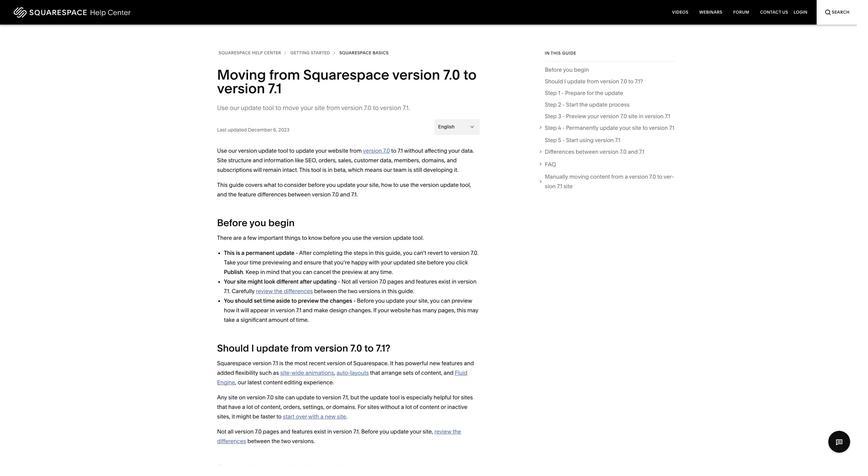 Task type: describe. For each thing, give the bounding box(es) containing it.
from inside moving from squarespace version 7.0 to version 7.1
[[269, 66, 300, 83]]

7.1? inside "link"
[[635, 78, 643, 85]]

7.0 inside moving from squarespace version 7.0 to version 7.1
[[443, 66, 460, 83]]

1 vertical spatial content
[[263, 380, 283, 386]]

the up you're
[[344, 250, 352, 257]]

information
[[264, 157, 294, 164]]

start over with a new site link
[[283, 414, 346, 421]]

you
[[224, 298, 234, 305]]

is inside the squarespace version 7.1 is the most recent version of squarespace. it has powerful new features and added flexibility such as
[[279, 360, 284, 367]]

if
[[373, 307, 377, 314]]

1 vertical spatial should i update from version 7.0 to 7.1?
[[217, 343, 390, 355]]

and up it.
[[447, 157, 457, 164]]

step for step 2 - start the update process
[[545, 101, 557, 108]]

7.0 inside this guide covers what to consider before you update your site, how to use the version update tool, and the feature differences between version 7.0 and 7.1.
[[332, 191, 339, 198]]

squarespace help center
[[219, 50, 281, 55]]

- up changes.
[[354, 298, 356, 305]]

design
[[329, 307, 347, 314]]

to inside manually moving content from a version 7.0 to ver sion 7.1 site
[[657, 174, 663, 181]]

forum link
[[728, 0, 755, 25]]

and inside "- after completing the steps in this guide, you can't revert to version 7.0. take your time previewing and ensure that you're happy with your updated site before you click publish . keep in mind that you can cancel the preview at any time."
[[293, 259, 303, 266]]

differences between version 7.0 and 7.1 button
[[538, 147, 675, 157]]

should inside "link"
[[545, 78, 563, 85]]

7.0 inside "link"
[[621, 78, 627, 85]]

changes.
[[349, 307, 372, 314]]

it.
[[454, 167, 459, 174]]

permanent
[[246, 250, 275, 257]]

start over with a new site .
[[283, 414, 348, 421]]

site down process
[[629, 113, 638, 120]]

any site on version 7.0 site can update to version 7.1, but the update tool is especially helpful for sites that have a lot of content, orders, settings, or domains. for sites without a lot of content or inactive sites, it might be faster to
[[217, 395, 473, 421]]

2 lot from the left
[[406, 404, 412, 411]]

before down for
[[361, 429, 378, 436]]

7.1 inside before you update your site, you can preview how it will appear in version 7.1 and make design changes. if your website has many pages, this may take a significant amount of time.
[[296, 307, 301, 314]]

is down are
[[236, 250, 240, 257]]

this for what
[[217, 182, 228, 189]]

site up carefully
[[237, 279, 246, 285]]

to 7.1 without affecting your data. site structure and information like seo, orders, sales, customer data, members, domains, and subscriptions will remain intact. this tool is in beta, which means our team is still developing it.
[[217, 148, 474, 174]]

keep
[[246, 269, 259, 276]]

and up between the two versions.
[[281, 429, 290, 436]]

. inside "- after completing the steps in this guide, you can't revert to version 7.0. take your time previewing and ensure that you're happy with your updated site before you click publish . keep in mind that you can cancel the preview at any time."
[[243, 269, 244, 276]]

latest
[[248, 380, 262, 386]]

website inside before you update your site, you can preview how it will appear in version 7.1 and make design changes. if your website has many pages, this may take a significant amount of time.
[[390, 307, 411, 314]]

are
[[233, 235, 242, 242]]

before up are
[[217, 217, 247, 229]]

the inside the squarespace version 7.1 is the most recent version of squarespace. it has powerful new features and added flexibility such as
[[285, 360, 293, 367]]

7.0.
[[471, 250, 479, 257]]

this right in at the right
[[551, 51, 561, 56]]

make
[[314, 307, 328, 314]]

1 vertical spatial use
[[353, 235, 362, 242]]

the up steps
[[363, 235, 372, 242]]

what
[[264, 182, 276, 189]]

your
[[224, 279, 236, 285]]

- inside step 2 - start the update process "link"
[[563, 101, 565, 108]]

a inside before you update your site, you can preview how it will appear in version 7.1 and make design changes. if your website has many pages, this may take a significant amount of time.
[[236, 317, 239, 324]]

editing
[[284, 380, 302, 386]]

of down especially
[[413, 404, 418, 411]]

from inside "link"
[[587, 78, 599, 85]]

that up different
[[281, 269, 291, 276]]

and inside "- not all version 7.0 pages and features exist in version 7.1. carefully"
[[405, 279, 415, 285]]

is left still
[[408, 167, 412, 174]]

version inside before you update your site, you can preview how it will appear in version 7.1 and make design changes. if your website has many pages, this may take a significant amount of time.
[[276, 307, 295, 314]]

without inside to 7.1 without affecting your data. site structure and information like seo, orders, sales, customer data, members, domains, and subscriptions will remain intact. this tool is in beta, which means our team is still developing it.
[[404, 148, 423, 154]]

powerful
[[405, 360, 428, 367]]

before inside before you update your site, you can preview how it will appear in version 7.1 and make design changes. if your website has many pages, this may take a significant amount of time.
[[357, 298, 374, 305]]

- inside "- after completing the steps in this guide, you can't revert to version 7.0. take your time previewing and ensure that you're happy with your updated site before you click publish . keep in mind that you can cancel the preview at any time."
[[296, 250, 298, 257]]

7.1. inside "- not all version 7.0 pages and features exist in version 7.1. carefully"
[[224, 288, 231, 295]]

in inside to 7.1 without affecting your data. site structure and information like seo, orders, sales, customer data, members, domains, and subscriptions will remain intact. this tool is in beta, which means our team is still developing it.
[[328, 167, 333, 174]]

previewing
[[263, 259, 291, 266]]

of inside before you update your site, you can preview how it will appear in version 7.1 and make design changes. if your website has many pages, this may take a significant amount of time.
[[290, 317, 295, 324]]

0 vertical spatial review the differences link
[[256, 288, 313, 295]]

from up sales,
[[350, 148, 362, 154]]

team
[[393, 167, 407, 174]]

videos link
[[667, 0, 694, 25]]

1
[[558, 90, 560, 96]]

start
[[283, 414, 295, 421]]

before down in at the right
[[545, 66, 562, 73]]

differences for review the differences
[[217, 438, 246, 445]]

to inside moving from squarespace version 7.0 to version 7.1
[[464, 66, 477, 83]]

remain
[[263, 167, 281, 174]]

before inside this guide covers what to consider before you update your site, how to use the version update tool, and the feature differences between version 7.0 and 7.1.
[[308, 182, 325, 189]]

0 horizontal spatial 7.1?
[[376, 343, 390, 355]]

7.1 inside 'dropdown button'
[[669, 125, 675, 131]]

sites,
[[217, 414, 230, 421]]

content inside any site on version 7.0 site can update to version 7.1, but the update tool is especially helpful for sites that have a lot of content, orders, settings, or domains. for sites without a lot of content or inactive sites, it might be faster to
[[420, 404, 440, 411]]

4
[[558, 125, 561, 131]]

the down your site might look different after updating
[[274, 288, 283, 295]]

search
[[832, 10, 850, 15]]

versions.
[[292, 438, 315, 445]]

1 vertical spatial two
[[281, 438, 291, 445]]

0 vertical spatial sites
[[461, 395, 473, 401]]

with inside "- after completing the steps in this guide, you can't revert to version 7.0. take your time previewing and ensure that you're happy with your updated site before you click publish . keep in mind that you can cancel the preview at any time."
[[369, 259, 380, 266]]

1 horizontal spatial before you begin
[[545, 66, 589, 73]]

it
[[390, 360, 394, 367]]

faq link
[[545, 160, 675, 169]]

look
[[264, 279, 275, 285]]

added
[[217, 370, 234, 377]]

the left feature
[[228, 191, 237, 198]]

such
[[259, 370, 272, 377]]

in inside before you update your site, you can preview how it will appear in version 7.1 and make design changes. if your website has many pages, this may take a significant amount of time.
[[270, 307, 275, 314]]

0 vertical spatial updated
[[228, 127, 247, 133]]

without inside any site on version 7.0 site can update to version 7.1, but the update tool is especially helpful for sites that have a lot of content, orders, settings, or domains. for sites without a lot of content or inactive sites, it might be faster to
[[381, 404, 400, 411]]

tool.
[[413, 235, 424, 242]]

- inside step 4 - permanently update your site to version 7.1 link
[[563, 125, 565, 131]]

- not all version 7.0 pages and features exist in version 7.1. carefully
[[224, 279, 477, 295]]

a inside manually moving content from a version 7.0 to ver sion 7.1 site
[[625, 174, 628, 181]]

step 4 - permanently update your site to version 7.1
[[545, 125, 675, 131]]

site, inside before you update your site, you can preview how it will appear in version 7.1 and make design changes. if your website has many pages, this may take a significant amount of time.
[[418, 298, 429, 305]]

faq button
[[538, 160, 675, 169]]

in right steps
[[369, 250, 374, 257]]

2 vertical spatial site,
[[423, 429, 433, 436]]

tool inside any site on version 7.0 site can update to version 7.1, but the update tool is especially helpful for sites that have a lot of content, orders, settings, or domains. for sites without a lot of content or inactive sites, it might be faster to
[[390, 395, 400, 401]]

1 vertical spatial pages
[[263, 429, 279, 436]]

recent
[[309, 360, 326, 367]]

update inside "link"
[[567, 78, 586, 85]]

7.0 inside any site on version 7.0 site can update to version 7.1, but the update tool is especially helpful for sites that have a lot of content, orders, settings, or domains. for sites without a lot of content or inactive sites, it might be faster to
[[267, 395, 274, 401]]

it inside before you update your site, you can preview how it will appear in version 7.1 and make design changes. if your website has many pages, this may take a significant amount of time.
[[236, 307, 239, 314]]

layouts
[[350, 370, 369, 377]]

0 vertical spatial two
[[348, 288, 358, 295]]

0 vertical spatial begin
[[574, 66, 589, 73]]

our inside to 7.1 without affecting your data. site structure and information like seo, orders, sales, customer data, members, domains, and subscriptions will remain intact. this tool is in beta, which means our team is still developing it.
[[384, 167, 392, 174]]

1 vertical spatial should
[[217, 343, 249, 355]]

especially
[[407, 395, 432, 401]]

orders, inside to 7.1 without affecting your data. site structure and information like seo, orders, sales, customer data, members, domains, and subscriptions will remain intact. this tool is in beta, which means our team is still developing it.
[[319, 157, 337, 164]]

tool up information
[[278, 148, 288, 154]]

1 horizontal spatial .
[[346, 414, 348, 421]]

the up changes
[[338, 288, 347, 295]]

0 horizontal spatial before you begin
[[217, 217, 295, 229]]

may
[[467, 307, 478, 314]]

and right structure at left
[[253, 157, 263, 164]]

, our latest content editing experience.
[[235, 380, 334, 386]]

7.1 inside the squarespace version 7.1 is the most recent version of squarespace. it has powerful new features and added flexibility such as
[[273, 360, 278, 367]]

site left on
[[228, 395, 238, 401]]

december
[[248, 127, 272, 133]]

permanently
[[566, 125, 599, 131]]

login
[[794, 10, 808, 15]]

in down start over with a new site .
[[327, 429, 332, 436]]

the down you're
[[332, 269, 341, 276]]

use our update tool to move your site from version 7.0 to version 7.1.
[[217, 104, 410, 112]]

auto-layouts link
[[337, 370, 369, 377]]

1 horizontal spatial time
[[263, 298, 275, 305]]

moving
[[570, 174, 589, 181]]

help
[[252, 50, 263, 55]]

site inside "- after completing the steps in this guide, you can't revert to version 7.0. take your time previewing and ensure that you're happy with your updated site before you click publish . keep in mind that you can cancel the preview at any time."
[[417, 259, 426, 266]]

in this guide
[[545, 51, 577, 56]]

cancel
[[314, 269, 331, 276]]

many
[[423, 307, 437, 314]]

the inside the "step 1 - prepare for the update" link
[[595, 90, 604, 96]]

that down the completing
[[323, 259, 333, 266]]

our for , our latest content editing experience.
[[238, 380, 246, 386]]

version inside 'dropdown button'
[[649, 125, 668, 131]]

step 3 - preview your version 7.0 site in version 7.1 link
[[545, 112, 670, 123]]

structure
[[228, 157, 252, 164]]

seo,
[[305, 157, 317, 164]]

features inside the squarespace version 7.1 is the most recent version of squarespace. it has powerful new features and added flexibility such as
[[442, 360, 463, 367]]

content, inside any site on version 7.0 site can update to version 7.1, but the update tool is especially helpful for sites that have a lot of content, orders, settings, or domains. for sites without a lot of content or inactive sites, it might be faster to
[[261, 404, 282, 411]]

step 4 - permanently update your site to version 7.1 button
[[538, 123, 675, 133]]

completing
[[313, 250, 343, 257]]

from down moving from squarespace version 7.0 to version 7.1
[[326, 104, 340, 112]]

there are a few important things to know before you use the version update tool.
[[217, 235, 424, 242]]

site down domains.
[[337, 414, 346, 421]]

2 vertical spatial features
[[292, 429, 313, 436]]

1 vertical spatial all
[[228, 429, 234, 436]]

you inside this guide covers what to consider before you update your site, how to use the version update tool, and the feature differences between version 7.0 and 7.1.
[[326, 182, 336, 189]]

0 horizontal spatial ,
[[235, 380, 236, 386]]

webinars
[[700, 10, 723, 15]]

but
[[351, 395, 359, 401]]

last
[[217, 127, 227, 133]]

use our version update tool to update your website from version 7.0
[[217, 148, 390, 154]]

guide.
[[398, 288, 414, 295]]

the inside any site on version 7.0 site can update to version 7.1, but the update tool is especially helpful for sites that have a lot of content, orders, settings, or domains. for sites without a lot of content or inactive sites, it might be faster to
[[360, 395, 369, 401]]

the inside review the differences
[[453, 429, 461, 436]]

customer
[[354, 157, 379, 164]]

manually moving content from a version 7.0 to ver sion 7.1 site
[[545, 174, 674, 190]]

1 horizontal spatial ,
[[334, 370, 335, 377]]

time. inside before you update your site, you can preview how it will appear in version 7.1 and make design changes. if your website has many pages, this may take a significant amount of time.
[[296, 317, 309, 324]]

1 vertical spatial before
[[324, 235, 341, 242]]

version inside "link"
[[600, 78, 619, 85]]

in left mind
[[260, 269, 265, 276]]

the up "make"
[[320, 298, 329, 305]]

like
[[295, 157, 304, 164]]

step for step 3 - preview your version 7.0 site in version 7.1
[[545, 113, 557, 120]]

preview inside before you update your site, you can preview how it will appear in version 7.1 and make design changes. if your website has many pages, this may take a significant amount of time.
[[452, 298, 472, 305]]

update inside before you update your site, you can preview how it will appear in version 7.1 and make design changes. if your website has many pages, this may take a significant amount of time.
[[386, 298, 405, 305]]

in up step 4 - permanently update your site to version 7.1 link on the right top of the page
[[639, 113, 644, 120]]

content inside manually moving content from a version 7.0 to ver sion 7.1 site
[[590, 174, 610, 181]]

guide,
[[386, 250, 402, 257]]

site inside manually moving content from a version 7.0 to ver sion 7.1 site
[[564, 183, 573, 190]]

in inside "- not all version 7.0 pages and features exist in version 7.1. carefully"
[[452, 279, 457, 285]]

step 2 - start the update process link
[[545, 100, 630, 112]]

domains.
[[333, 404, 356, 411]]

differences between version 7.0 and 7.1
[[545, 149, 645, 156]]

and left feature
[[217, 191, 227, 198]]

i inside "link"
[[564, 78, 566, 85]]

significant
[[241, 317, 267, 324]]

the down still
[[411, 182, 419, 189]]

will inside before you update your site, you can preview how it will appear in version 7.1 and make design changes. if your website has many pages, this may take a significant amount of time.
[[241, 307, 249, 314]]

1 vertical spatial review the differences link
[[217, 429, 461, 445]]

fluid engine link
[[217, 370, 468, 386]]

aside
[[276, 298, 290, 305]]

fluid
[[455, 370, 468, 377]]

of inside the squarespace version 7.1 is the most recent version of squarespace. it has powerful new features and added flexibility such as
[[347, 360, 352, 367]]

set
[[254, 298, 262, 305]]

0 horizontal spatial preview
[[298, 298, 319, 305]]

sion
[[545, 174, 674, 190]]

1 or from the left
[[326, 404, 331, 411]]

can inside "- after completing the steps in this guide, you can't revert to version 7.0. take your time previewing and ensure that you're happy with your updated site before you click publish . keep in mind that you can cancel the preview at any time."
[[303, 269, 312, 276]]

use for use our update tool to move your site from version 7.0 to version 7.1.
[[217, 104, 228, 112]]

this inside to 7.1 without affecting your data. site structure and information like seo, orders, sales, customer data, members, domains, and subscriptions will remain intact. this tool is in beta, which means our team is still developing it.
[[299, 167, 310, 174]]

inactive
[[447, 404, 468, 411]]

and down "beta,"
[[340, 191, 350, 198]]

between down be
[[248, 438, 270, 445]]

process
[[609, 101, 630, 108]]

- inside the "step 1 - prepare for the update" link
[[562, 90, 564, 96]]

and inside the squarespace version 7.1 is the most recent version of squarespace. it has powerful new features and added flexibility such as
[[464, 360, 474, 367]]

7.1 inside moving from squarespace version 7.0 to version 7.1
[[268, 80, 282, 97]]

of right "sets"
[[415, 370, 420, 377]]

amount
[[269, 317, 288, 324]]

have
[[228, 404, 241, 411]]

means
[[365, 167, 382, 174]]

the down faster
[[272, 438, 280, 445]]

can for especially
[[286, 395, 295, 401]]



Task type: locate. For each thing, give the bounding box(es) containing it.
might left be
[[236, 414, 251, 421]]

all inside "- not all version 7.0 pages and features exist in version 7.1. carefully"
[[352, 279, 358, 285]]

carefully
[[232, 288, 255, 295]]

- inside "- not all version 7.0 pages and features exist in version 7.1. carefully"
[[338, 279, 340, 285]]

move
[[283, 104, 299, 112]]

contact
[[760, 10, 781, 15]]

still
[[414, 167, 422, 174]]

from up most
[[291, 343, 313, 355]]

1 horizontal spatial how
[[381, 182, 392, 189]]

differences inside this guide covers what to consider before you update your site, how to use the version update tool, and the feature differences between version 7.0 and 7.1.
[[258, 191, 287, 198]]

for down should i update from version 7.0 to 7.1? "link"
[[587, 90, 594, 96]]

take
[[224, 317, 235, 324]]

is left especially
[[401, 395, 405, 401]]

before you begin
[[545, 66, 589, 73], [217, 217, 295, 229]]

getting started link
[[291, 49, 330, 57]]

0 vertical spatial website
[[328, 148, 348, 154]]

and inside before you update your site, you can preview how it will appear in version 7.1 and make design changes. if your website has many pages, this may take a significant amount of time.
[[303, 307, 313, 314]]

1 vertical spatial this
[[217, 182, 228, 189]]

time. right any
[[380, 269, 393, 276]]

time. down you should set time aside to preview the changes -
[[296, 317, 309, 324]]

the up site-
[[285, 360, 293, 367]]

with down settings,
[[308, 414, 319, 421]]

the down the "step 1 - prepare for the update" link
[[580, 101, 588, 108]]

this left guide,
[[375, 250, 384, 257]]

from down center
[[269, 66, 300, 83]]

0 vertical spatial should i update from version 7.0 to 7.1?
[[545, 78, 643, 85]]

will left remain
[[253, 167, 262, 174]]

1 horizontal spatial guide
[[562, 51, 577, 56]]

in down the click
[[452, 279, 457, 285]]

settings,
[[303, 404, 325, 411]]

exist up pages,
[[439, 279, 451, 285]]

login link
[[794, 0, 808, 25]]

how inside this guide covers what to consider before you update your site, how to use the version update tool, and the feature differences between version 7.0 and 7.1.
[[381, 182, 392, 189]]

0 horizontal spatial guide
[[229, 182, 244, 189]]

1 horizontal spatial should
[[545, 78, 563, 85]]

1 horizontal spatial it
[[236, 307, 239, 314]]

0 horizontal spatial or
[[326, 404, 331, 411]]

is up site-
[[279, 360, 284, 367]]

mind
[[266, 269, 280, 276]]

0 vertical spatial will
[[253, 167, 262, 174]]

1 horizontal spatial with
[[369, 259, 380, 266]]

preview up "make"
[[298, 298, 319, 305]]

beta,
[[334, 167, 347, 174]]

review for review the differences
[[435, 429, 452, 436]]

between inside dropdown button
[[576, 149, 599, 156]]

. down domains.
[[346, 414, 348, 421]]

the inside step 2 - start the update process "link"
[[580, 101, 588, 108]]

or right settings,
[[326, 404, 331, 411]]

your inside 'dropdown button'
[[620, 125, 631, 131]]

orders, up start
[[283, 404, 301, 411]]

for inside any site on version 7.0 site can update to version 7.1, but the update tool is especially helpful for sites that have a lot of content, orders, settings, or domains. for sites without a lot of content or inactive sites, it might be faster to
[[453, 395, 460, 401]]

1 horizontal spatial content,
[[421, 370, 442, 377]]

2 step from the top
[[545, 101, 557, 108]]

can for make
[[441, 298, 450, 305]]

will inside to 7.1 without affecting your data. site structure and information like seo, orders, sales, customer data, members, domains, and subscriptions will remain intact. this tool is in beta, which means our team is still developing it.
[[253, 167, 262, 174]]

0 horizontal spatial it
[[232, 414, 235, 421]]

, down the flexibility
[[235, 380, 236, 386]]

1 horizontal spatial should i update from version 7.0 to 7.1?
[[545, 78, 643, 85]]

squarespace inside moving from squarespace version 7.0 to version 7.1
[[303, 66, 389, 83]]

how down means
[[381, 182, 392, 189]]

before up the completing
[[324, 235, 341, 242]]

1 start from the top
[[566, 101, 578, 108]]

2 horizontal spatial content
[[590, 174, 610, 181]]

1 vertical spatial orders,
[[283, 404, 301, 411]]

new inside the squarespace version 7.1 is the most recent version of squarespace. it has powerful new features and added flexibility such as
[[430, 360, 440, 367]]

1 horizontal spatial sites
[[461, 395, 473, 401]]

before
[[545, 66, 562, 73], [217, 217, 247, 229], [357, 298, 374, 305], [361, 429, 378, 436]]

for
[[358, 404, 366, 411]]

publish
[[224, 269, 243, 276]]

features inside "- not all version 7.0 pages and features exist in version 7.1. carefully"
[[416, 279, 437, 285]]

contact us link
[[755, 0, 794, 25]]

updated inside "- after completing the steps in this guide, you can't revert to version 7.0. take your time previewing and ensure that you're happy with your updated site before you click publish . keep in mind that you can cancel the preview at any time."
[[393, 259, 415, 266]]

flexibility
[[235, 370, 258, 377]]

has inside the squarespace version 7.1 is the most recent version of squarespace. it has powerful new features and added flexibility such as
[[395, 360, 404, 367]]

this left may
[[457, 307, 466, 314]]

you
[[563, 66, 573, 73], [326, 182, 336, 189], [250, 217, 266, 229], [342, 235, 351, 242], [403, 250, 413, 257], [445, 259, 455, 266], [292, 269, 302, 276], [375, 298, 385, 305], [430, 298, 440, 305], [380, 429, 389, 436]]

exist inside "- not all version 7.0 pages and features exist in version 7.1. carefully"
[[439, 279, 451, 285]]

two
[[348, 288, 358, 295], [281, 438, 291, 445]]

there
[[217, 235, 232, 242]]

2 or from the left
[[441, 404, 446, 411]]

sites up inactive
[[461, 395, 473, 401]]

guide inside this guide covers what to consider before you update your site, how to use the version update tool, and the feature differences between version 7.0 and 7.1.
[[229, 182, 244, 189]]

0 horizontal spatial content,
[[261, 404, 282, 411]]

and up "faq" link
[[628, 149, 638, 156]]

7.0
[[443, 66, 460, 83], [621, 78, 627, 85], [364, 104, 372, 112], [621, 113, 627, 120], [383, 148, 390, 154], [620, 149, 627, 156], [650, 174, 656, 181], [332, 191, 339, 198], [380, 279, 386, 285], [350, 343, 362, 355], [267, 395, 274, 401], [255, 429, 262, 436]]

7.0 inside manually moving content from a version 7.0 to ver sion 7.1 site
[[650, 174, 656, 181]]

step for step 4 - permanently update your site to version 7.1
[[545, 125, 557, 131]]

1 vertical spatial for
[[453, 395, 460, 401]]

not inside "- not all version 7.0 pages and features exist in version 7.1. carefully"
[[342, 279, 351, 285]]

0 horizontal spatial features
[[292, 429, 313, 436]]

review inside review the differences
[[435, 429, 452, 436]]

might inside any site on version 7.0 site can update to version 7.1, but the update tool is especially helpful for sites that have a lot of content, orders, settings, or domains. for sites without a lot of content or inactive sites, it might be faster to
[[236, 414, 251, 421]]

1 vertical spatial use
[[217, 148, 227, 154]]

1 vertical spatial 7.1?
[[376, 343, 390, 355]]

5
[[558, 137, 561, 144]]

squarespace help center link
[[219, 49, 281, 57]]

features up many
[[416, 279, 437, 285]]

1 lot from the left
[[247, 404, 253, 411]]

of up be
[[254, 404, 259, 411]]

1 step from the top
[[545, 90, 557, 96]]

use inside this guide covers what to consider before you update your site, how to use the version update tool, and the feature differences between version 7.0 and 7.1.
[[400, 182, 409, 189]]

version inside manually moving content from a version 7.0 to ver sion 7.1 site
[[629, 174, 648, 181]]

on
[[239, 395, 246, 401]]

or
[[326, 404, 331, 411], [441, 404, 446, 411]]

3 step from the top
[[545, 113, 557, 120]]

0 horizontal spatial has
[[395, 360, 404, 367]]

1 vertical spatial with
[[308, 414, 319, 421]]

- right 3
[[563, 113, 565, 120]]

0 vertical spatial might
[[248, 279, 263, 285]]

this inside "- after completing the steps in this guide, you can't revert to version 7.0. take your time previewing and ensure that you're happy with your updated site before you click publish . keep in mind that you can cancel the preview at any time."
[[375, 250, 384, 257]]

the down should i update from version 7.0 to 7.1? "link"
[[595, 90, 604, 96]]

it down should
[[236, 307, 239, 314]]

0 vertical spatial differences
[[258, 191, 287, 198]]

from inside manually moving content from a version 7.0 to ver sion 7.1 site
[[612, 174, 624, 181]]

site down the , our latest content editing experience.
[[275, 395, 284, 401]]

in
[[639, 113, 644, 120], [328, 167, 333, 174], [369, 250, 374, 257], [260, 269, 265, 276], [452, 279, 457, 285], [382, 288, 386, 295], [270, 307, 275, 314], [327, 429, 332, 436]]

update inside 'dropdown button'
[[600, 125, 618, 131]]

- right 1
[[562, 90, 564, 96]]

0 vertical spatial has
[[412, 307, 421, 314]]

2 horizontal spatial features
[[442, 360, 463, 367]]

pages inside "- not all version 7.0 pages and features exist in version 7.1. carefully"
[[387, 279, 404, 285]]

how up take
[[224, 307, 235, 314]]

7.1 inside manually moving content from a version 7.0 to ver sion 7.1 site
[[557, 183, 562, 190]]

guide up before you begin link
[[562, 51, 577, 56]]

use up site
[[217, 148, 227, 154]]

review the differences link
[[256, 288, 313, 295], [217, 429, 461, 445]]

english button
[[434, 119, 480, 135]]

between
[[576, 149, 599, 156], [288, 191, 311, 198], [314, 288, 337, 295], [248, 438, 270, 445]]

0 vertical spatial use
[[217, 104, 228, 112]]

it
[[236, 307, 239, 314], [232, 414, 235, 421]]

from down "faq" link
[[612, 174, 624, 181]]

site
[[217, 157, 227, 164]]

to inside to 7.1 without affecting your data. site structure and information like seo, orders, sales, customer data, members, domains, and subscriptions will remain intact. this tool is in beta, which means our team is still developing it.
[[391, 148, 396, 154]]

should
[[545, 78, 563, 85], [217, 343, 249, 355]]

1 vertical spatial before you begin
[[217, 217, 295, 229]]

the right 'but'
[[360, 395, 369, 401]]

is inside any site on version 7.0 site can update to version 7.1, but the update tool is especially helpful for sites that have a lot of content, orders, settings, or domains. for sites without a lot of content or inactive sites, it might be faster to
[[401, 395, 405, 401]]

updated right last
[[228, 127, 247, 133]]

important
[[258, 235, 283, 242]]

this for permanent
[[224, 250, 235, 257]]

to inside 'dropdown button'
[[643, 125, 648, 131]]

0 vertical spatial without
[[404, 148, 423, 154]]

time.
[[380, 269, 393, 276], [296, 317, 309, 324]]

features up versions.
[[292, 429, 313, 436]]

0 horizontal spatial .
[[243, 269, 244, 276]]

and left the fluid
[[444, 370, 454, 377]]

start inside "link"
[[566, 101, 578, 108]]

content down faq dropdown button
[[590, 174, 610, 181]]

the
[[595, 90, 604, 96], [580, 101, 588, 108], [411, 182, 419, 189], [228, 191, 237, 198], [363, 235, 372, 242], [344, 250, 352, 257], [332, 269, 341, 276], [274, 288, 283, 295], [338, 288, 347, 295], [320, 298, 329, 305], [285, 360, 293, 367], [360, 395, 369, 401], [453, 429, 461, 436], [272, 438, 280, 445]]

1 horizontal spatial use
[[400, 182, 409, 189]]

new up not all version 7.0 pages and features exist in version 7.1. before you update your site,
[[325, 414, 336, 421]]

orders, inside any site on version 7.0 site can update to version 7.1, but the update tool is especially helpful for sites that have a lot of content, orders, settings, or domains. for sites without a lot of content or inactive sites, it might be faster to
[[283, 404, 301, 411]]

can inside before you update your site, you can preview how it will appear in version 7.1 and make design changes. if your website has many pages, this may take a significant amount of time.
[[441, 298, 450, 305]]

0 horizontal spatial not
[[217, 429, 226, 436]]

review for review the differences between the two versions in this guide.
[[256, 288, 273, 295]]

version 7.0 link
[[363, 148, 390, 154]]

0 vertical spatial time
[[250, 259, 261, 266]]

how inside before you update your site, you can preview how it will appear in version 7.1 and make design changes. if your website has many pages, this may take a significant amount of time.
[[224, 307, 235, 314]]

0 horizontal spatial with
[[308, 414, 319, 421]]

our for use our update tool to move your site from version 7.0 to version 7.1.
[[230, 104, 239, 112]]

0 vertical spatial how
[[381, 182, 392, 189]]

squarespace for help
[[219, 50, 251, 55]]

1 vertical spatial features
[[442, 360, 463, 367]]

1 horizontal spatial can
[[303, 269, 312, 276]]

differences down after
[[284, 288, 313, 295]]

that inside any site on version 7.0 site can update to version 7.1, but the update tool is especially helpful for sites that have a lot of content, orders, settings, or domains. for sites without a lot of content or inactive sites, it might be faster to
[[217, 404, 227, 411]]

1 horizontal spatial new
[[430, 360, 440, 367]]

moving from squarespace version 7.0 to version 7.1
[[217, 66, 477, 97]]

use for use our version update tool to update your website from version 7.0
[[217, 148, 227, 154]]

1 vertical spatial sites
[[367, 404, 379, 411]]

that down the 'any'
[[217, 404, 227, 411]]

1 vertical spatial new
[[325, 414, 336, 421]]

for inside the "step 1 - prepare for the update" link
[[587, 90, 594, 96]]

pages up between the two versions.
[[263, 429, 279, 436]]

tool,
[[460, 182, 471, 189]]

0 vertical spatial should
[[545, 78, 563, 85]]

is
[[322, 167, 327, 174], [408, 167, 412, 174], [236, 250, 240, 257], [279, 360, 284, 367], [401, 395, 405, 401]]

in right versions
[[382, 288, 386, 295]]

our down the flexibility
[[238, 380, 246, 386]]

1 horizontal spatial orders,
[[319, 157, 337, 164]]

time
[[250, 259, 261, 266], [263, 298, 275, 305]]

1 horizontal spatial without
[[404, 148, 423, 154]]

step left 2
[[545, 101, 557, 108]]

step inside the "step 1 - prepare for the update" link
[[545, 90, 557, 96]]

0 vertical spatial before
[[308, 182, 325, 189]]

this guide covers what to consider before you update your site, how to use the version update tool, and the feature differences between version 7.0 and 7.1.
[[217, 182, 471, 198]]

should i update from version 7.0 to 7.1? link
[[545, 77, 643, 88]]

2 horizontal spatial can
[[441, 298, 450, 305]]

that down squarespace.
[[370, 370, 380, 377]]

1 vertical spatial site,
[[418, 298, 429, 305]]

3
[[558, 113, 561, 120]]

step 2 - start the update process
[[545, 101, 630, 108]]

auto-
[[337, 370, 350, 377]]

1 horizontal spatial pages
[[387, 279, 404, 285]]

step for step 1 - prepare for the update
[[545, 90, 557, 96]]

before you begin down the in this guide
[[545, 66, 589, 73]]

time. inside "- after completing the steps in this guide, you can't revert to version 7.0. take your time previewing and ensure that you're happy with your updated site before you click publish . keep in mind that you can cancel the preview at any time."
[[380, 269, 393, 276]]

- right the 5
[[563, 137, 565, 144]]

ver
[[664, 174, 674, 181]]

steps
[[354, 250, 368, 257]]

and inside differences between version 7.0 and 7.1 link
[[628, 149, 638, 156]]

0 horizontal spatial without
[[381, 404, 400, 411]]

over
[[296, 414, 307, 421]]

0 horizontal spatial two
[[281, 438, 291, 445]]

0 vertical spatial 7.1?
[[635, 78, 643, 85]]

2 vertical spatial content
[[420, 404, 440, 411]]

1 vertical spatial start
[[566, 137, 578, 144]]

after
[[300, 279, 312, 285]]

1 horizontal spatial features
[[416, 279, 437, 285]]

most
[[295, 360, 308, 367]]

0 horizontal spatial exist
[[314, 429, 326, 436]]

0 vertical spatial start
[[566, 101, 578, 108]]

update inside "link"
[[589, 101, 608, 108]]

7.1 inside to 7.1 without affecting your data. site structure and information like seo, orders, sales, customer data, members, domains, and subscriptions will remain intact. this tool is in beta, which means our team is still developing it.
[[398, 148, 403, 154]]

squarespace left help
[[219, 50, 251, 55]]

in left "beta,"
[[328, 167, 333, 174]]

1 vertical spatial it
[[232, 414, 235, 421]]

0 vertical spatial all
[[352, 279, 358, 285]]

preview inside "- after completing the steps in this guide, you can't revert to version 7.0. take your time previewing and ensure that you're happy with your updated site before you click publish . keep in mind that you can cancel the preview at any time."
[[342, 269, 362, 276]]

our down data, on the top of the page
[[384, 167, 392, 174]]

website
[[328, 148, 348, 154], [390, 307, 411, 314]]

start for the
[[566, 101, 578, 108]]

0 vertical spatial before you begin
[[545, 66, 589, 73]]

as
[[273, 370, 279, 377]]

differences between version 7.0 and 7.1 link
[[545, 147, 675, 157]]

1 vertical spatial begin
[[268, 217, 295, 229]]

this
[[299, 167, 310, 174], [217, 182, 228, 189], [224, 250, 235, 257]]

1 horizontal spatial begin
[[574, 66, 589, 73]]

step 1 - prepare for the update link
[[545, 88, 623, 100]]

content, up faster
[[261, 404, 282, 411]]

step for step 5 - start using version 7.1
[[545, 137, 557, 144]]

in
[[545, 51, 550, 56]]

0 vertical spatial for
[[587, 90, 594, 96]]

start
[[566, 101, 578, 108], [566, 137, 578, 144]]

differences for review the differences between the two versions in this guide.
[[284, 288, 313, 295]]

- inside step 5 - start using version 7.1 link
[[563, 137, 565, 144]]

manually moving content from a version 7.0 to ver sion 7.1 site button
[[538, 172, 675, 191]]

should
[[235, 298, 253, 305]]

of right amount
[[290, 317, 295, 324]]

1 horizontal spatial two
[[348, 288, 358, 295]]

new
[[430, 360, 440, 367], [325, 414, 336, 421]]

step left 1
[[545, 90, 557, 96]]

all down "- after completing the steps in this guide, you can't revert to version 7.0. take your time previewing and ensure that you're happy with your updated site before you click publish . keep in mind that you can cancel the preview at any time."
[[352, 279, 358, 285]]

0 horizontal spatial should
[[217, 343, 249, 355]]

2 use from the top
[[217, 148, 227, 154]]

1 horizontal spatial review
[[435, 429, 452, 436]]

subscriptions
[[217, 167, 252, 174]]

two left versions.
[[281, 438, 291, 445]]

0 horizontal spatial sites
[[367, 404, 379, 411]]

2 vertical spatial can
[[286, 395, 295, 401]]

squarespace for version
[[217, 360, 251, 367]]

this left "guide."
[[388, 288, 397, 295]]

before you begin link
[[545, 65, 589, 77]]

0 vertical spatial this
[[299, 167, 310, 174]]

developing
[[424, 167, 453, 174]]

any
[[370, 269, 379, 276]]

you're
[[334, 259, 350, 266]]

in up amount
[[270, 307, 275, 314]]

i down before you begin link
[[564, 78, 566, 85]]

consider
[[284, 182, 307, 189]]

animations
[[306, 370, 334, 377]]

to inside "- after completing the steps in this guide, you can't revert to version 7.0. take your time previewing and ensure that you're happy with your updated site before you click publish . keep in mind that you can cancel the preview at any time."
[[444, 250, 449, 257]]

content,
[[421, 370, 442, 377], [261, 404, 282, 411]]

- inside step 3 - preview your version 7.0 site in version 7.1 link
[[563, 113, 565, 120]]

two up changes
[[348, 288, 358, 295]]

might
[[248, 279, 263, 285], [236, 414, 251, 421]]

content down especially
[[420, 404, 440, 411]]

1 horizontal spatial has
[[412, 307, 421, 314]]

squarespace up added
[[217, 360, 251, 367]]

start for using
[[566, 137, 578, 144]]

your inside this guide covers what to consider before you update your site, how to use the version update tool, and the feature differences between version 7.0 and 7.1.
[[357, 182, 368, 189]]

7.1.
[[403, 104, 410, 112], [351, 191, 358, 198], [224, 288, 231, 295], [354, 429, 360, 436]]

1 vertical spatial how
[[224, 307, 235, 314]]

use up steps
[[353, 235, 362, 242]]

1 vertical spatial differences
[[284, 288, 313, 295]]

0 horizontal spatial i
[[251, 343, 254, 355]]

2 start from the top
[[566, 137, 578, 144]]

7.1. inside this guide covers what to consider before you update your site, how to use the version update tool, and the feature differences between version 7.0 and 7.1.
[[351, 191, 358, 198]]

has inside before you update your site, you can preview how it will appear in version 7.1 and make design changes. if your website has many pages, this may take a significant amount of time.
[[412, 307, 421, 314]]

how
[[381, 182, 392, 189], [224, 307, 235, 314]]

1 horizontal spatial updated
[[393, 259, 415, 266]]

1 vertical spatial can
[[441, 298, 450, 305]]

1 vertical spatial updated
[[393, 259, 415, 266]]

of up auto-layouts link
[[347, 360, 352, 367]]

1 use from the top
[[217, 104, 228, 112]]

to inside "link"
[[629, 78, 634, 85]]

our
[[230, 104, 239, 112], [228, 148, 237, 154], [384, 167, 392, 174], [238, 380, 246, 386]]

0 vertical spatial use
[[400, 182, 409, 189]]

1 horizontal spatial website
[[390, 307, 411, 314]]

4 step from the top
[[545, 125, 557, 131]]

lot up be
[[247, 404, 253, 411]]

can up pages,
[[441, 298, 450, 305]]

0 vertical spatial guide
[[562, 51, 577, 56]]

your inside to 7.1 without affecting your data. site structure and information like seo, orders, sales, customer data, members, domains, and subscriptions will remain intact. this tool is in beta, which means our team is still developing it.
[[449, 148, 460, 154]]

0 horizontal spatial for
[[453, 395, 460, 401]]

experience.
[[304, 380, 334, 386]]

squarespace for basics
[[339, 50, 372, 55]]

without up members,
[[404, 148, 423, 154]]

differences inside review the differences
[[217, 438, 246, 445]]

time inside "- after completing the steps in this guide, you can't revert to version 7.0. take your time previewing and ensure that you're happy with your updated site before you click publish . keep in mind that you can cancel the preview at any time."
[[250, 259, 261, 266]]

can inside any site on version 7.0 site can update to version 7.1, but the update tool is especially helpful for sites that have a lot of content, orders, settings, or domains. for sites without a lot of content or inactive sites, it might be faster to
[[286, 395, 295, 401]]

5 step from the top
[[545, 137, 557, 144]]

review down inactive
[[435, 429, 452, 436]]

tool left move
[[263, 104, 274, 112]]

and up "guide."
[[405, 279, 415, 285]]

sales,
[[338, 157, 353, 164]]

squarespace basics link
[[339, 49, 389, 57]]

between down updating
[[314, 288, 337, 295]]

0 horizontal spatial time.
[[296, 317, 309, 324]]

our up last updated december 6, 2023
[[230, 104, 239, 112]]

site right move
[[315, 104, 325, 112]]

site, inside this guide covers what to consider before you update your site, how to use the version update tool, and the feature differences between version 7.0 and 7.1.
[[369, 182, 380, 189]]

guide up feature
[[229, 182, 244, 189]]

tool inside to 7.1 without affecting your data. site structure and information like seo, orders, sales, customer data, members, domains, and subscriptions will remain intact. this tool is in beta, which means our team is still developing it.
[[311, 167, 321, 174]]

2 vertical spatial before
[[427, 259, 444, 266]]

from up step 1 - prepare for the update
[[587, 78, 599, 85]]

7.0 inside "- not all version 7.0 pages and features exist in version 7.1. carefully"
[[380, 279, 386, 285]]

affecting
[[425, 148, 447, 154]]

is left "beta,"
[[322, 167, 327, 174]]

site
[[315, 104, 325, 112], [629, 113, 638, 120], [632, 125, 641, 131], [564, 183, 573, 190], [417, 259, 426, 266], [237, 279, 246, 285], [228, 395, 238, 401], [275, 395, 284, 401], [337, 414, 346, 421]]

between inside this guide covers what to consider before you update your site, how to use the version update tool, and the feature differences between version 7.0 and 7.1.
[[288, 191, 311, 198]]

can
[[303, 269, 312, 276], [441, 298, 450, 305], [286, 395, 295, 401]]

versions
[[359, 288, 380, 295]]

squarespace inside squarespace help center link
[[219, 50, 251, 55]]

our up structure at left
[[228, 148, 237, 154]]

version inside "- after completing the steps in this guide, you can't revert to version 7.0. take your time previewing and ensure that you're happy with your updated site before you click publish . keep in mind that you can cancel the preview at any time."
[[451, 250, 469, 257]]

0 horizontal spatial time
[[250, 259, 261, 266]]

arrange
[[381, 370, 402, 377]]

our for use our version update tool to update your website from version 7.0
[[228, 148, 237, 154]]

site down step 3 - preview your version 7.0 site in version 7.1 link
[[632, 125, 641, 131]]

before inside "- after completing the steps in this guide, you can't revert to version 7.0. take your time previewing and ensure that you're happy with your updated site before you click publish . keep in mind that you can cancel the preview at any time."
[[427, 259, 444, 266]]

0 horizontal spatial website
[[328, 148, 348, 154]]

0 vertical spatial with
[[369, 259, 380, 266]]

this inside this guide covers what to consider before you update your site, how to use the version update tool, and the feature differences between version 7.0 and 7.1.
[[217, 182, 228, 189]]

all
[[352, 279, 358, 285], [228, 429, 234, 436]]

0 horizontal spatial lot
[[247, 404, 253, 411]]

us
[[783, 10, 788, 15]]

review the differences link down domains.
[[217, 429, 461, 445]]

squarespace down squarespace basics link
[[303, 66, 389, 83]]

tool down 'seo,'
[[311, 167, 321, 174]]

site inside 'dropdown button'
[[632, 125, 641, 131]]

videos
[[672, 10, 689, 15]]

lot
[[247, 404, 253, 411], [406, 404, 412, 411]]



Task type: vqa. For each thing, say whether or not it's contained in the screenshot.


